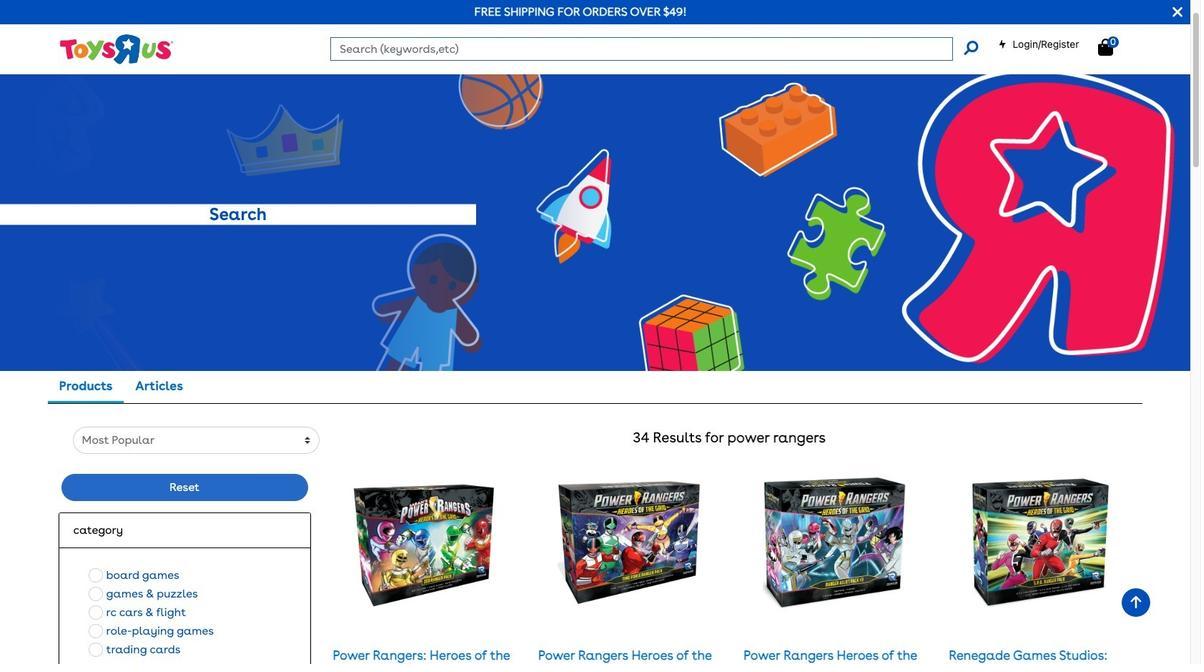 Task type: describe. For each thing, give the bounding box(es) containing it.
power rangers: heroes of the grid zeo ranger pack image
[[352, 471, 496, 615]]

Enter Keyword or Item No. search field
[[331, 37, 953, 61]]

category element
[[73, 522, 296, 539]]

toys r us image
[[58, 33, 173, 66]]



Task type: vqa. For each thing, say whether or not it's contained in the screenshot.
MENU BAR
yes



Task type: locate. For each thing, give the bounding box(es) containing it.
main content
[[0, 59, 1191, 664]]

menu bar
[[49, 9, 1191, 59]]

renegade games studios: power rangers heroes of the grid s.p.d ranger pack image
[[969, 471, 1112, 615]]

power rangers heroes of the grid: ranger allies pack #3 image
[[763, 471, 906, 615]]

this icon serves as a link to download the essential accessibility assistive technology app for individuals with physical disabilities. it is featured as part of our commitment to diversity and inclusion. image
[[531, 26, 574, 42]]

tab list
[[48, 371, 194, 403]]

power rangers heroes of the grid: time force ranger pack image
[[558, 471, 701, 615]]

shopping bag image
[[1098, 39, 1113, 56]]

None search field
[[331, 37, 978, 61]]

close button image
[[1173, 4, 1183, 20]]



